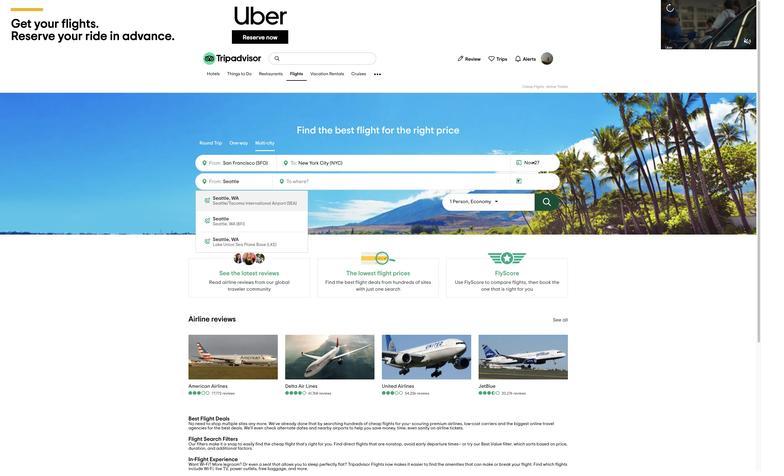 Task type: vqa. For each thing, say whether or not it's contained in the screenshot.
then
yes



Task type: describe. For each thing, give the bounding box(es) containing it.
to inside use flyscore to compare flights, then book the one that is right for you
[[486, 280, 490, 285]]

things to do link
[[224, 68, 256, 81]]

airlines for united airlines
[[398, 384, 415, 389]]

multi-city
[[256, 141, 275, 145]]

deals.
[[231, 426, 243, 430]]

0 vertical spatial to where? text field
[[297, 159, 354, 167]]

find the best flight for the right price
[[297, 126, 460, 135]]

premium
[[430, 422, 447, 426]]

united airlines link
[[382, 383, 430, 389]]

tv,
[[223, 467, 229, 471]]

sites for deals
[[239, 422, 248, 426]]

legroom?
[[224, 463, 242, 467]]

you–
[[402, 422, 411, 426]]

of inside find the best flight deals from hundreds of sites with just one search
[[416, 280, 420, 285]]

vacation rentals link
[[307, 68, 348, 81]]

77,772
[[212, 392, 222, 395]]

that's
[[296, 442, 307, 446]]

travel
[[543, 422, 555, 426]]

find inside in-flight experience want wi-fi? more legroom? or even a seat that allows you to sleep perfectly flat? tripadvisor flights now makes it easier to find the amenities that can make or break your flight. find which flights include wi-fi, live tv, power outlets, free baggage, and more.
[[534, 463, 543, 467]]

break
[[500, 463, 511, 467]]

54,236 reviews
[[406, 392, 430, 395]]

hotels
[[207, 72, 220, 76]]

power
[[230, 467, 243, 471]]

you.
[[325, 442, 333, 446]]

wa inside seattle seattle, wa (bfi)
[[229, 222, 236, 226]]

seattle
[[213, 216, 229, 221]]

trip
[[214, 141, 222, 145]]

find inside find the best flight deals from hundreds of sites with just one search
[[326, 280, 335, 285]]

save
[[373, 426, 382, 430]]

or inside flight search filters our filters make it a snap to easily find the cheap flight that's right for you. find direct flights that are nonstop, avoid early departure times— or try our best value filter, which sorts based on price, duration, and additional factors.
[[463, 442, 467, 446]]

for inside flight search filters our filters make it a snap to easily find the cheap flight that's right for you. find direct flights that are nonstop, avoid early departure times— or try our best value filter, which sorts based on price, duration, and additional factors.
[[319, 442, 324, 446]]

to left shop
[[206, 422, 211, 426]]

it inside in-flight experience want wi-fi? more legroom? or even a seat that allows you to sleep perfectly flat? tripadvisor flights now makes it easier to find the amenities that can make or break your flight. find which flights include wi-fi, live tv, power outlets, free baggage, and more.
[[408, 463, 410, 467]]

(bfi)
[[237, 222, 245, 226]]

one search
[[376, 287, 401, 292]]

want
[[189, 463, 199, 467]]

wi- right want
[[200, 463, 206, 467]]

that inside the "best flight deals no need to shop multiple sites any more. we've already done that by searching hundreds of cheap flights for you– scouring premium airlines, low-cost carriers and the biggest online travel agencies for the best deals. we'll even check alternate dates and nearby airports to help you save money, time, even sanity on airline tickets."
[[309, 422, 317, 426]]

3 of 5 bubbles image for american
[[189, 391, 210, 395]]

1 from where? text field from the top
[[222, 159, 273, 167]]

biggest
[[515, 422, 530, 426]]

now
[[385, 463, 393, 467]]

airline inside the "best flight deals no need to shop multiple sites any more. we've already done that by searching hundreds of cheap flights for you– scouring premium airlines, low-cost carriers and the biggest online travel agencies for the best deals. we'll even check alternate dates and nearby airports to help you save money, time, even sanity on airline tickets."
[[437, 426, 449, 430]]

filter,
[[503, 442, 513, 446]]

multiple
[[222, 422, 238, 426]]

see the latest reviews
[[220, 270, 280, 277]]

the lowest flight prices
[[347, 270, 411, 277]]

1 horizontal spatial right
[[414, 126, 435, 135]]

hundreds inside find the best flight deals from hundreds of sites with just one search
[[393, 280, 415, 285]]

restaurants
[[259, 72, 283, 76]]

our inside read airline reviews from our global traveler community
[[267, 280, 274, 285]]

or inside in-flight experience want wi-fi? more legroom? or even a seat that allows you to sleep perfectly flat? tripadvisor flights now makes it easier to find the amenities that can make or break your flight. find which flights include wi-fi, live tv, power outlets, free baggage, and more.
[[495, 463, 499, 467]]

round
[[200, 141, 213, 145]]

seattle seattle, wa (bfi)
[[213, 216, 245, 226]]

value
[[491, 442, 502, 446]]

even right time,
[[408, 426, 417, 430]]

cheap inside flight search filters our filters make it a snap to easily find the cheap flight that's right for you. find direct flights that are nonstop, avoid early departure times— or try our best value filter, which sorts based on price, duration, and additional factors.
[[272, 442, 285, 446]]

united
[[382, 384, 397, 389]]

flight for in-
[[195, 457, 209, 463]]

jetblue link
[[479, 383, 526, 389]]

multi-
[[256, 141, 267, 145]]

airlines for american airlines
[[211, 384, 228, 389]]

one
[[482, 287, 490, 292]]

1 vertical spatial -
[[225, 196, 228, 205]]

tripadvisor image
[[204, 52, 261, 65]]

0 vertical spatial flyscore
[[496, 270, 520, 277]]

reviews for airline reviews
[[212, 316, 236, 323]]

cheap inside the "best flight deals no need to shop multiple sites any more. we've already done that by searching hundreds of cheap flights for you– scouring premium airlines, low-cost carriers and the biggest online travel agencies for the best deals. we'll even check alternate dates and nearby airports to help you save money, time, even sanity on airline tickets."
[[369, 422, 382, 426]]

allows
[[282, 463, 294, 467]]

that right seat
[[273, 463, 281, 467]]

flights,
[[513, 280, 528, 285]]

+
[[204, 197, 208, 205]]

reviews for 20,276 reviews
[[514, 392, 526, 395]]

which inside in-flight experience want wi-fi? more legroom? or even a seat that allows you to sleep perfectly flat? tripadvisor flights now makes it easier to find the amenities that can make or break your flight. find which flights include wi-fi, live tv, power outlets, free baggage, and more.
[[544, 463, 555, 467]]

2 from: from the top
[[209, 179, 222, 184]]

and inside in-flight experience want wi-fi? more legroom? or even a seat that allows you to sleep perfectly flat? tripadvisor flights now makes it easier to find the amenities that can make or break your flight. find which flights include wi-fi, live tv, power outlets, free baggage, and more.
[[288, 467, 296, 471]]

carriers
[[482, 422, 497, 426]]

from inside find the best flight deals from hundreds of sites with just one search
[[382, 280, 392, 285]]

from inside read airline reviews from our global traveler community
[[255, 280, 266, 285]]

in-
[[189, 457, 195, 463]]

flight for best
[[201, 416, 215, 422]]

city
[[267, 141, 275, 145]]

right inside flight search filters our filters make it a snap to easily find the cheap flight that's right for you. find direct flights that are nonstop, avoid early departure times— or try our best value filter, which sorts based on price, duration, and additional factors.
[[308, 442, 318, 446]]

flight prices
[[378, 270, 411, 277]]

airline reviews link
[[189, 316, 236, 323]]

the inside flight search filters our filters make it a snap to easily find the cheap flight that's right for you. find direct flights that are nonstop, avoid early departure times— or try our best value filter, which sorts based on price, duration, and additional factors.
[[264, 442, 271, 446]]

dates
[[297, 426, 308, 430]]

low-
[[465, 422, 472, 426]]

departure
[[427, 442, 448, 446]]

that left can
[[466, 463, 474, 467]]

makes
[[394, 463, 407, 467]]

(sea)
[[287, 201, 297, 206]]

way
[[240, 141, 248, 145]]

money,
[[383, 426, 397, 430]]

review
[[466, 57, 481, 62]]

hundreds inside the "best flight deals no need to shop multiple sites any more. we've already done that by searching hundreds of cheap flights for you– scouring premium airlines, low-cost carriers and the biggest online travel agencies for the best deals. we'll even check alternate dates and nearby airports to help you save money, time, even sanity on airline tickets."
[[344, 422, 363, 426]]

flights inside flight search filters our filters make it a snap to easily find the cheap flight that's right for you. find direct flights that are nonstop, avoid early departure times— or try our best value filter, which sorts based on price, duration, and additional factors.
[[356, 442, 368, 446]]

read airline reviews from our global traveler community
[[209, 280, 290, 292]]

4 of 5 bubbles image
[[286, 391, 307, 395]]

tickets.
[[450, 426, 464, 430]]

see for see all
[[554, 318, 562, 323]]

0 vertical spatial flights
[[291, 72, 303, 76]]

find inside flight search filters our filters make it a snap to easily find the cheap flight that's right for you. find direct flights that are nonstop, avoid early departure times— or try our best value filter, which sorts based on price, duration, and additional factors.
[[334, 442, 343, 446]]

any
[[249, 422, 256, 426]]

done
[[298, 422, 308, 426]]

77,772 reviews
[[212, 392, 235, 395]]

1 vertical spatial flights
[[535, 85, 545, 89]]

to right easier
[[425, 463, 429, 467]]

our
[[189, 442, 196, 446]]

flights inside the "best flight deals no need to shop multiple sites any more. we've already done that by searching hundreds of cheap flights for you– scouring premium airlines, low-cost carriers and the biggest online travel agencies for the best deals. we'll even check alternate dates and nearby airports to help you save money, time, even sanity on airline tickets."
[[383, 422, 395, 426]]

reviews for 61,768 reviews
[[319, 392, 332, 395]]

nov 27
[[525, 160, 540, 165]]

need
[[195, 422, 206, 426]]

and inside flight search filters our filters make it a snap to easily find the cheap flight that's right for you. find direct flights that are nonstop, avoid early departure times— or try our best value filter, which sorts based on price, duration, and additional factors.
[[208, 446, 216, 451]]

right inside use flyscore to compare flights, then book the one that is right for you
[[506, 287, 517, 292]]

nearby
[[318, 426, 332, 430]]

the inside find the best flight deals from hundreds of sites with just one search
[[337, 280, 344, 285]]

flyscore inside use flyscore to compare flights, then book the one that is right for you
[[465, 280, 484, 285]]

,
[[469, 199, 470, 204]]

already
[[281, 422, 297, 426]]

of inside the "best flight deals no need to shop multiple sites any more. we've already done that by searching hundreds of cheap flights for you– scouring premium airlines, low-cost carriers and the biggest online travel agencies for the best deals. we'll even check alternate dates and nearby airports to help you save money, time, even sanity on airline tickets."
[[364, 422, 368, 426]]

fi,
[[210, 467, 215, 471]]

1 vertical spatial to where? text field
[[285, 178, 346, 186]]

amenities
[[446, 463, 465, 467]]

easier
[[411, 463, 424, 467]]

the inside use flyscore to compare flights, then book the one that is right for you
[[553, 280, 560, 285]]

sorts
[[527, 442, 536, 446]]

1 person , economy
[[451, 199, 492, 204]]

wi- left more
[[204, 467, 210, 471]]

best inside the "best flight deals no need to shop multiple sites any more. we've already done that by searching hundreds of cheap flights for you– scouring premium airlines, low-cost carriers and the biggest online travel agencies for the best deals. we'll even check alternate dates and nearby airports to help you save money, time, even sanity on airline tickets."
[[189, 416, 200, 422]]

is
[[502, 287, 505, 292]]

book
[[540, 280, 552, 285]]

use
[[455, 280, 464, 285]]

delta
[[286, 384, 298, 389]]

alerts link
[[513, 52, 539, 65]]

2 from where? text field from the top
[[222, 177, 269, 186]]

best for for
[[335, 126, 355, 135]]

more. inside in-flight experience want wi-fi? more legroom? or even a seat that allows you to sleep perfectly flat? tripadvisor flights now makes it easier to find the amenities that can make or break your flight. find which flights include wi-fi, live tv, power outlets, free baggage, and more.
[[297, 467, 308, 471]]

77,772 reviews link
[[189, 391, 235, 396]]

to left help
[[350, 426, 354, 430]]

sleep
[[308, 463, 319, 467]]



Task type: locate. For each thing, give the bounding box(es) containing it.
airline left tickets.
[[437, 426, 449, 430]]

find right the easily
[[256, 442, 263, 446]]

1 vertical spatial hundreds
[[344, 422, 363, 426]]

1 vertical spatial from:
[[209, 179, 222, 184]]

+ add
[[204, 197, 218, 205]]

make inside flight search filters our filters make it a snap to easily find the cheap flight that's right for you. find direct flights that are nonstop, avoid early departure times— or try our best value filter, which sorts based on price, duration, and additional factors.
[[209, 442, 220, 446]]

seattle, inside seattle seattle, wa (bfi)
[[213, 222, 228, 226]]

times—
[[449, 442, 462, 446]]

on inside the "best flight deals no need to shop multiple sites any more. we've already done that by searching hundreds of cheap flights for you– scouring premium airlines, low-cost carriers and the biggest online travel agencies for the best deals. we'll even check alternate dates and nearby airports to help you save money, time, even sanity on airline tickets."
[[431, 426, 436, 430]]

more. right any
[[257, 422, 268, 426]]

1 horizontal spatial airlines
[[398, 384, 415, 389]]

a inside in-flight experience want wi-fi? more legroom? or even a seat that allows you to sleep perfectly flat? tripadvisor flights now makes it easier to find the amenities that can make or break your flight. find which flights include wi-fi, live tv, power outlets, free baggage, and more.
[[259, 463, 262, 467]]

1 horizontal spatial see
[[554, 318, 562, 323]]

1 horizontal spatial from
[[382, 280, 392, 285]]

61,768 reviews link
[[286, 391, 332, 396]]

1 horizontal spatial -
[[545, 85, 546, 89]]

1 airlines from the left
[[211, 384, 228, 389]]

1 3 of 5 bubbles image from the left
[[189, 391, 210, 395]]

right right is
[[506, 287, 517, 292]]

flight
[[201, 416, 215, 422], [189, 437, 203, 442], [195, 457, 209, 463]]

even right we'll
[[254, 426, 264, 430]]

fi?
[[206, 463, 212, 467]]

To where? text field
[[297, 159, 354, 167], [285, 178, 346, 186]]

1 vertical spatial flyscore
[[465, 280, 484, 285]]

from where? text field down way
[[222, 159, 273, 167]]

flights
[[291, 72, 303, 76], [535, 85, 545, 89], [372, 463, 385, 467]]

do
[[246, 72, 252, 76]]

cheap left money,
[[369, 422, 382, 426]]

From where? text field
[[222, 159, 273, 167], [222, 177, 269, 186]]

wa up the seattle/tacoma
[[231, 196, 239, 201]]

3 of 5 bubbles image
[[189, 391, 210, 395], [382, 391, 404, 395]]

2 vertical spatial flight
[[195, 457, 209, 463]]

0 vertical spatial -
[[545, 85, 546, 89]]

2 vertical spatial flight
[[286, 442, 296, 446]]

0 horizontal spatial airline
[[222, 280, 237, 285]]

seattle, inside seattle, wa seattle/tacoma international airport (sea)
[[213, 196, 230, 201]]

from up one search
[[382, 280, 392, 285]]

to left sleep
[[303, 463, 307, 467]]

reviews inside 'link'
[[223, 392, 235, 395]]

1 horizontal spatial a
[[259, 463, 262, 467]]

searching
[[324, 422, 344, 426]]

wi-
[[200, 463, 206, 467], [204, 467, 210, 471]]

54,236 reviews link
[[382, 391, 430, 396]]

add
[[209, 199, 218, 203]]

reviews for 77,772 reviews
[[223, 392, 235, 395]]

wa inside "seattle, wa lake union sea plane base (lke)"
[[231, 237, 239, 242]]

flights left the vacation
[[291, 72, 303, 76]]

online
[[530, 422, 542, 426]]

or left break
[[495, 463, 499, 467]]

in-flight experience want wi-fi? more legroom? or even a seat that allows you to sleep perfectly flat? tripadvisor flights now makes it easier to find the amenities that can make or break your flight. find which flights include wi-fi, live tv, power outlets, free baggage, and more.
[[189, 457, 568, 471]]

3 of 5 bubbles image inside 54,236 reviews link
[[382, 391, 404, 395]]

see for see the latest reviews
[[220, 270, 230, 277]]

wa for seattle, wa seattle/tacoma international airport (sea)
[[231, 196, 239, 201]]

3 of 5 bubbles image down united
[[382, 391, 404, 395]]

1 vertical spatial best
[[345, 280, 355, 285]]

1 horizontal spatial our
[[474, 442, 481, 446]]

seattle, up lake
[[213, 237, 230, 242]]

flyscore up compare
[[496, 270, 520, 277]]

to inside flight search filters our filters make it a snap to easily find the cheap flight that's right for you. find direct flights that are nonstop, avoid early departure times— or try our best value filter, which sorts based on price, duration, and additional factors.
[[238, 442, 243, 446]]

2 3 of 5 bubbles image from the left
[[382, 391, 404, 395]]

you right help
[[365, 426, 372, 430]]

0 horizontal spatial airline
[[189, 316, 210, 323]]

flight.
[[522, 463, 533, 467]]

best flight deals no need to shop multiple sites any more. we've already done that by searching hundreds of cheap flights for you– scouring premium airlines, low-cost carriers and the biggest online travel agencies for the best deals. we'll even check alternate dates and nearby airports to help you save money, time, even sanity on airline tickets.
[[189, 416, 555, 430]]

cheap flights - airline tickets
[[523, 85, 569, 89]]

round trip link
[[200, 136, 222, 151]]

0 horizontal spatial flights
[[356, 442, 368, 446]]

lines
[[306, 384, 318, 389]]

find right easier
[[430, 463, 437, 467]]

united airlines
[[382, 384, 415, 389]]

flights link
[[287, 68, 307, 81]]

1 vertical spatial airline
[[189, 316, 210, 323]]

0 horizontal spatial see
[[220, 270, 230, 277]]

to up one
[[486, 280, 490, 285]]

0 vertical spatial from where? text field
[[222, 159, 273, 167]]

that left by
[[309, 422, 317, 426]]

flight up duration,
[[189, 437, 203, 442]]

1 horizontal spatial flyscore
[[496, 270, 520, 277]]

baggage,
[[268, 467, 288, 471]]

flight up agencies
[[201, 416, 215, 422]]

seattle, for seattle, wa seattle/tacoma international airport (sea)
[[213, 196, 230, 201]]

flights right cheap
[[535, 85, 545, 89]]

things to do
[[227, 72, 252, 76]]

search image
[[274, 56, 281, 62]]

from: down round trip link on the top of the page
[[209, 161, 222, 166]]

flight search filters our filters make it a snap to easily find the cheap flight that's right for you. find direct flights that are nonstop, avoid early departure times— or try our best value filter, which sorts based on price, duration, and additional factors.
[[189, 437, 568, 451]]

airlines up 54,236 reviews link
[[398, 384, 415, 389]]

flights right save
[[383, 422, 395, 426]]

wa for seattle, wa lake union sea plane base (lke)
[[231, 237, 239, 242]]

0 horizontal spatial right
[[308, 442, 318, 446]]

flights inside in-flight experience want wi-fi? more legroom? or even a seat that allows you to sleep perfectly flat? tripadvisor flights now makes it easier to find the amenities that can make or break your flight. find which flights include wi-fi, live tv, power outlets, free baggage, and more.
[[556, 463, 568, 467]]

seattle/tacoma
[[213, 201, 245, 206]]

on
[[431, 426, 436, 430], [551, 442, 556, 446]]

1 vertical spatial flight
[[189, 437, 203, 442]]

advertisement region
[[0, 0, 757, 49]]

right right that's
[[308, 442, 318, 446]]

see up read
[[220, 270, 230, 277]]

-
[[545, 85, 546, 89], [225, 196, 228, 205]]

airport
[[272, 201, 286, 206]]

then
[[529, 280, 539, 285]]

on left price,
[[551, 442, 556, 446]]

1 vertical spatial our
[[474, 442, 481, 446]]

filters
[[197, 442, 208, 446]]

person
[[453, 199, 469, 204]]

1 vertical spatial of
[[364, 422, 368, 426]]

0 horizontal spatial which
[[514, 442, 526, 446]]

our right try
[[474, 442, 481, 446]]

airlines,
[[448, 422, 464, 426]]

to left do
[[241, 72, 245, 76]]

0 vertical spatial best
[[189, 416, 200, 422]]

0 vertical spatial airline
[[547, 85, 557, 89]]

reviews
[[259, 270, 280, 277], [238, 280, 254, 285], [212, 316, 236, 323], [319, 392, 332, 395], [223, 392, 235, 395], [417, 392, 430, 395], [514, 392, 526, 395]]

or left try
[[463, 442, 467, 446]]

2 horizontal spatial flights
[[556, 463, 568, 467]]

1 horizontal spatial you
[[365, 426, 372, 430]]

which inside flight search filters our filters make it a snap to easily find the cheap flight that's right for you. find direct flights that are nonstop, avoid early departure times— or try our best value filter, which sorts based on price, duration, and additional factors.
[[514, 442, 526, 446]]

0 vertical spatial see
[[220, 270, 230, 277]]

search
[[204, 437, 222, 442]]

flights inside in-flight experience want wi-fi? more legroom? or even a seat that allows you to sleep perfectly flat? tripadvisor flights now makes it easier to find the amenities that can make or break your flight. find which flights include wi-fi, live tv, power outlets, free baggage, and more.
[[372, 463, 385, 467]]

more. inside the "best flight deals no need to shop multiple sites any more. we've already done that by searching hundreds of cheap flights for you– scouring premium airlines, low-cost carriers and the biggest online travel agencies for the best deals. we'll even check alternate dates and nearby airports to help you save money, time, even sanity on airline tickets."
[[257, 422, 268, 426]]

flight up include
[[195, 457, 209, 463]]

flyscore
[[496, 270, 520, 277], [465, 280, 484, 285]]

0 horizontal spatial find
[[256, 442, 263, 446]]

1 vertical spatial make
[[483, 463, 494, 467]]

seattle,
[[213, 196, 230, 201], [213, 222, 228, 226], [213, 237, 230, 242]]

more. right allows
[[297, 467, 308, 471]]

1 vertical spatial a
[[259, 463, 262, 467]]

from up traveler community
[[255, 280, 266, 285]]

0 horizontal spatial cheap
[[272, 442, 285, 446]]

on inside flight search filters our filters make it a snap to easily find the cheap flight that's right for you. find direct flights that are nonstop, avoid early departure times— or try our best value filter, which sorts based on price, duration, and additional factors.
[[551, 442, 556, 446]]

you right allows
[[295, 463, 302, 467]]

sites for best
[[421, 280, 432, 285]]

try
[[468, 442, 473, 446]]

wa inside seattle, wa seattle/tacoma international airport (sea)
[[231, 196, 239, 201]]

that inside flight search filters our filters make it a snap to easily find the cheap flight that's right for you. find direct flights that are nonstop, avoid early departure times— or try our best value filter, which sorts based on price, duration, and additional factors.
[[369, 442, 377, 446]]

lowest
[[359, 270, 376, 277]]

3 seattle, from the top
[[213, 237, 230, 242]]

0 horizontal spatial hundreds
[[344, 422, 363, 426]]

and right carriers
[[498, 422, 506, 426]]

and
[[498, 422, 506, 426], [309, 426, 317, 430], [208, 446, 216, 451], [288, 467, 296, 471]]

0 vertical spatial it
[[221, 442, 223, 446]]

1 vertical spatial find
[[430, 463, 437, 467]]

that inside use flyscore to compare flights, then book the one that is right for you
[[492, 287, 501, 292]]

1 vertical spatial it
[[408, 463, 410, 467]]

all
[[563, 318, 569, 323]]

more
[[212, 463, 223, 467]]

alternate
[[277, 426, 296, 430]]

alerts
[[524, 57, 537, 62]]

0 horizontal spatial 3 of 5 bubbles image
[[189, 391, 210, 395]]

flight inside find the best flight deals from hundreds of sites with just one search
[[356, 280, 367, 285]]

3 of 5 bubbles image for united
[[382, 391, 404, 395]]

- left remove
[[225, 196, 228, 205]]

sea
[[236, 243, 243, 247]]

air
[[299, 384, 305, 389]]

jetblue
[[479, 384, 496, 389]]

even right or in the bottom left of the page
[[249, 463, 258, 467]]

seattle, for seattle, wa lake union sea plane base (lke)
[[213, 237, 230, 242]]

deals
[[368, 280, 381, 285]]

from where? text field up remove
[[222, 177, 269, 186]]

profile picture image
[[541, 52, 554, 65]]

0 horizontal spatial best
[[189, 416, 200, 422]]

reviews inside read airline reviews from our global traveler community
[[238, 280, 254, 285]]

time,
[[398, 426, 407, 430]]

1 from: from the top
[[209, 161, 222, 166]]

2 vertical spatial flights
[[372, 463, 385, 467]]

a left 'snap'
[[224, 442, 227, 446]]

which down based
[[544, 463, 555, 467]]

outlets,
[[244, 467, 258, 471]]

just
[[367, 287, 375, 292]]

our left global at the bottom left
[[267, 280, 274, 285]]

help
[[355, 426, 364, 430]]

1 vertical spatial right
[[506, 287, 517, 292]]

best for deals
[[345, 280, 355, 285]]

see
[[220, 270, 230, 277], [554, 318, 562, 323]]

1 horizontal spatial airline
[[547, 85, 557, 89]]

our inside flight search filters our filters make it a snap to easily find the cheap flight that's right for you. find direct flights that are nonstop, avoid early departure times— or try our best value filter, which sorts based on price, duration, and additional factors.
[[474, 442, 481, 446]]

airlines up 77,772
[[211, 384, 228, 389]]

and down "search"
[[208, 446, 216, 451]]

wa up sea
[[231, 237, 239, 242]]

2 vertical spatial best
[[222, 426, 230, 430]]

flyscore up one
[[465, 280, 484, 285]]

0 vertical spatial find
[[256, 442, 263, 446]]

best inside the "best flight deals no need to shop multiple sites any more. we've already done that by searching hundreds of cheap flights for you– scouring premium airlines, low-cost carriers and the biggest online travel agencies for the best deals. we'll even check alternate dates and nearby airports to help you save money, time, even sanity on airline tickets."
[[222, 426, 230, 430]]

from: up add
[[209, 179, 222, 184]]

find inside in-flight experience want wi-fi? more legroom? or even a seat that allows you to sleep perfectly flat? tripadvisor flights now makes it easier to find the amenities that can make or break your flight. find which flights include wi-fi, live tv, power outlets, free baggage, and more.
[[430, 463, 437, 467]]

0 vertical spatial airline
[[222, 280, 237, 285]]

1 horizontal spatial make
[[483, 463, 494, 467]]

sites inside find the best flight deals from hundreds of sites with just one search
[[421, 280, 432, 285]]

see all link
[[554, 318, 569, 323]]

0 horizontal spatial flyscore
[[465, 280, 484, 285]]

0 vertical spatial which
[[514, 442, 526, 446]]

flight inside the "best flight deals no need to shop multiple sites any more. we've already done that by searching hundreds of cheap flights for you– scouring premium airlines, low-cost carriers and the biggest online travel agencies for the best deals. we'll even check alternate dates and nearby airports to help you save money, time, even sanity on airline tickets."
[[201, 416, 215, 422]]

scouring
[[412, 422, 429, 426]]

seattle, inside "seattle, wa lake union sea plane base (lke)"
[[213, 237, 230, 242]]

airlines
[[211, 384, 228, 389], [398, 384, 415, 389]]

1 horizontal spatial best
[[482, 442, 490, 446]]

see left all
[[554, 318, 562, 323]]

find
[[256, 442, 263, 446], [430, 463, 437, 467]]

1 vertical spatial on
[[551, 442, 556, 446]]

your
[[512, 463, 521, 467]]

airline inside read airline reviews from our global traveler community
[[222, 280, 237, 285]]

a left seat
[[259, 463, 262, 467]]

0 horizontal spatial from
[[255, 280, 266, 285]]

0 horizontal spatial sites
[[239, 422, 248, 426]]

1 from from the left
[[255, 280, 266, 285]]

1 horizontal spatial find
[[430, 463, 437, 467]]

- left tickets
[[545, 85, 546, 89]]

3.5 of 5 bubbles image
[[479, 391, 501, 395]]

compare
[[491, 280, 512, 285]]

to
[[241, 72, 245, 76], [486, 280, 490, 285], [206, 422, 211, 426], [350, 426, 354, 430], [238, 442, 243, 446], [303, 463, 307, 467], [425, 463, 429, 467]]

1 horizontal spatial flights
[[383, 422, 395, 426]]

you inside in-flight experience want wi-fi? more legroom? or even a seat that allows you to sleep perfectly flat? tripadvisor flights now makes it easier to find the amenities that can make or break your flight. find which flights include wi-fi, live tv, power outlets, free baggage, and more.
[[295, 463, 302, 467]]

0 vertical spatial hundreds
[[393, 280, 415, 285]]

1 vertical spatial or
[[495, 463, 499, 467]]

deals
[[216, 416, 230, 422]]

rentals
[[330, 72, 344, 76]]

flights left now
[[372, 463, 385, 467]]

a
[[224, 442, 227, 446], [259, 463, 262, 467]]

and left by
[[309, 426, 317, 430]]

1 vertical spatial sites
[[239, 422, 248, 426]]

cheap
[[369, 422, 382, 426], [272, 442, 285, 446]]

0 vertical spatial our
[[267, 280, 274, 285]]

the inside in-flight experience want wi-fi? more legroom? or even a seat that allows you to sleep perfectly flat? tripadvisor flights now makes it easier to find the amenities that can make or break your flight. find which flights include wi-fi, live tv, power outlets, free baggage, and more.
[[438, 463, 445, 467]]

0 horizontal spatial you
[[295, 463, 302, 467]]

20,276 reviews link
[[479, 391, 526, 396]]

0 horizontal spatial make
[[209, 442, 220, 446]]

make right can
[[483, 463, 494, 467]]

one-
[[230, 141, 240, 145]]

on right sanity at the right of the page
[[431, 426, 436, 430]]

1 vertical spatial more.
[[297, 467, 308, 471]]

3 of 5 bubbles image inside the 77,772 reviews 'link'
[[189, 391, 210, 395]]

None search field
[[270, 53, 376, 64]]

0 horizontal spatial airlines
[[211, 384, 228, 389]]

1 vertical spatial flights
[[356, 442, 368, 446]]

that
[[492, 287, 501, 292], [309, 422, 317, 426], [369, 442, 377, 446], [273, 463, 281, 467], [466, 463, 474, 467]]

base
[[257, 243, 266, 247]]

right left price on the top right of the page
[[414, 126, 435, 135]]

best inside find the best flight deals from hundreds of sites with just one search
[[345, 280, 355, 285]]

0 horizontal spatial a
[[224, 442, 227, 446]]

2 vertical spatial seattle,
[[213, 237, 230, 242]]

round trip
[[200, 141, 222, 145]]

read
[[209, 280, 221, 285]]

0 horizontal spatial -
[[225, 196, 228, 205]]

agencies
[[189, 426, 207, 430]]

flights right direct
[[356, 442, 368, 446]]

are
[[378, 442, 385, 446]]

find inside flight search filters our filters make it a snap to easily find the cheap flight that's right for you. find direct flights that are nonstop, avoid early departure times— or try our best value filter, which sorts based on price, duration, and additional factors.
[[256, 442, 263, 446]]

hundreds right searching in the left of the page
[[344, 422, 363, 426]]

0 vertical spatial of
[[416, 280, 420, 285]]

hundreds down 'flight prices'
[[393, 280, 415, 285]]

0 vertical spatial flight
[[357, 126, 380, 135]]

0 vertical spatial flights
[[383, 422, 395, 426]]

1 vertical spatial from where? text field
[[222, 177, 269, 186]]

2 vertical spatial flights
[[556, 463, 568, 467]]

2 vertical spatial wa
[[231, 237, 239, 242]]

best up agencies
[[189, 416, 200, 422]]

sites inside the "best flight deals no need to shop multiple sites any more. we've already done that by searching hundreds of cheap flights for you– scouring premium airlines, low-cost carriers and the biggest online travel agencies for the best deals. we'll even check alternate dates and nearby airports to help you save money, time, even sanity on airline tickets."
[[239, 422, 248, 426]]

flight for for
[[357, 126, 380, 135]]

1 horizontal spatial hundreds
[[393, 280, 415, 285]]

1 horizontal spatial flights
[[372, 463, 385, 467]]

1 horizontal spatial on
[[551, 442, 556, 446]]

best left the value
[[482, 442, 490, 446]]

0 horizontal spatial it
[[221, 442, 223, 446]]

american airlines link
[[189, 383, 235, 389]]

lake
[[213, 243, 223, 247]]

seattle, wa lake union sea plane base (lke)
[[213, 237, 277, 247]]

0 vertical spatial right
[[414, 126, 435, 135]]

even inside in-flight experience want wi-fi? more legroom? or even a seat that allows you to sleep perfectly flat? tripadvisor flights now makes it easier to find the amenities that can make or break your flight. find which flights include wi-fi, live tv, power outlets, free baggage, and more.
[[249, 463, 258, 467]]

cheap
[[523, 85, 534, 89]]

2 airlines from the left
[[398, 384, 415, 389]]

1 vertical spatial you
[[295, 463, 302, 467]]

flight inside flight search filters our filters make it a snap to easily find the cheap flight that's right for you. find direct flights that are nonstop, avoid early departure times— or try our best value filter, which sorts based on price, duration, and additional factors.
[[189, 437, 203, 442]]

0 horizontal spatial or
[[463, 442, 467, 446]]

best inside flight search filters our filters make it a snap to easily find the cheap flight that's right for you. find direct flights that are nonstop, avoid early departure times— or try our best value filter, which sorts based on price, duration, and additional factors.
[[482, 442, 490, 446]]

2 horizontal spatial flights
[[535, 85, 545, 89]]

0 horizontal spatial our
[[267, 280, 274, 285]]

union
[[224, 243, 235, 247]]

0 vertical spatial a
[[224, 442, 227, 446]]

2 seattle, from the top
[[213, 222, 228, 226]]

1 vertical spatial seattle,
[[213, 222, 228, 226]]

flight inside flight search filters our filters make it a snap to easily find the cheap flight that's right for you. find direct flights that are nonstop, avoid early departure times— or try our best value filter, which sorts based on price, duration, and additional factors.
[[286, 442, 296, 446]]

0 vertical spatial flight
[[201, 416, 215, 422]]

0 horizontal spatial flights
[[291, 72, 303, 76]]

seattle, down seattle
[[213, 222, 228, 226]]

0 vertical spatial make
[[209, 442, 220, 446]]

it left 'snap'
[[221, 442, 223, 446]]

it left easier
[[408, 463, 410, 467]]

reviews for 54,236 reviews
[[417, 392, 430, 395]]

0 vertical spatial best
[[335, 126, 355, 135]]

that left the are
[[369, 442, 377, 446]]

wa left (bfi)
[[229, 222, 236, 226]]

which left sorts
[[514, 442, 526, 446]]

1 horizontal spatial which
[[544, 463, 555, 467]]

perfectly
[[320, 463, 338, 467]]

2 from from the left
[[382, 280, 392, 285]]

0 horizontal spatial on
[[431, 426, 436, 430]]

to right 'snap'
[[238, 442, 243, 446]]

3 of 5 bubbles image down the american
[[189, 391, 210, 395]]

1 horizontal spatial it
[[408, 463, 410, 467]]

make right filters in the bottom of the page
[[209, 442, 220, 446]]

2 horizontal spatial right
[[506, 287, 517, 292]]

make inside in-flight experience want wi-fi? more legroom? or even a seat that allows you to sleep perfectly flat? tripadvisor flights now makes it easier to find the amenities that can make or break your flight. find which flights include wi-fi, live tv, power outlets, free baggage, and more.
[[483, 463, 494, 467]]

that left is
[[492, 287, 501, 292]]

you inside the "best flight deals no need to shop multiple sites any more. we've already done that by searching hundreds of cheap flights for you– scouring premium airlines, low-cost carriers and the biggest online travel agencies for the best deals. we'll even check alternate dates and nearby airports to help you save money, time, even sanity on airline tickets."
[[365, 426, 372, 430]]

0 vertical spatial sites
[[421, 280, 432, 285]]

1 horizontal spatial or
[[495, 463, 499, 467]]

airline right read
[[222, 280, 237, 285]]

- remove
[[225, 196, 246, 205]]

1 seattle, from the top
[[213, 196, 230, 201]]

it inside flight search filters our filters make it a snap to easily find the cheap flight that's right for you. find direct flights that are nonstop, avoid early departure times— or try our best value filter, which sorts based on price, duration, and additional factors.
[[221, 442, 223, 446]]

cheap down check
[[272, 442, 285, 446]]

20,276 reviews
[[502, 392, 526, 395]]

flight for deals
[[356, 280, 367, 285]]

things
[[227, 72, 240, 76]]

hotels link
[[204, 68, 224, 81]]

a inside flight search filters our filters make it a snap to easily find the cheap flight that's right for you. find direct flights that are nonstop, avoid early departure times— or try our best value filter, which sorts based on price, duration, and additional factors.
[[224, 442, 227, 446]]

flights down price,
[[556, 463, 568, 467]]

flight inside in-flight experience want wi-fi? more legroom? or even a seat that allows you to sleep perfectly flat? tripadvisor flights now makes it easier to find the amenities that can make or break your flight. find which flights include wi-fi, live tv, power outlets, free baggage, and more.
[[195, 457, 209, 463]]

and right baggage,
[[288, 467, 296, 471]]

seattle, up the seattle/tacoma
[[213, 196, 230, 201]]

0 horizontal spatial of
[[364, 422, 368, 426]]



